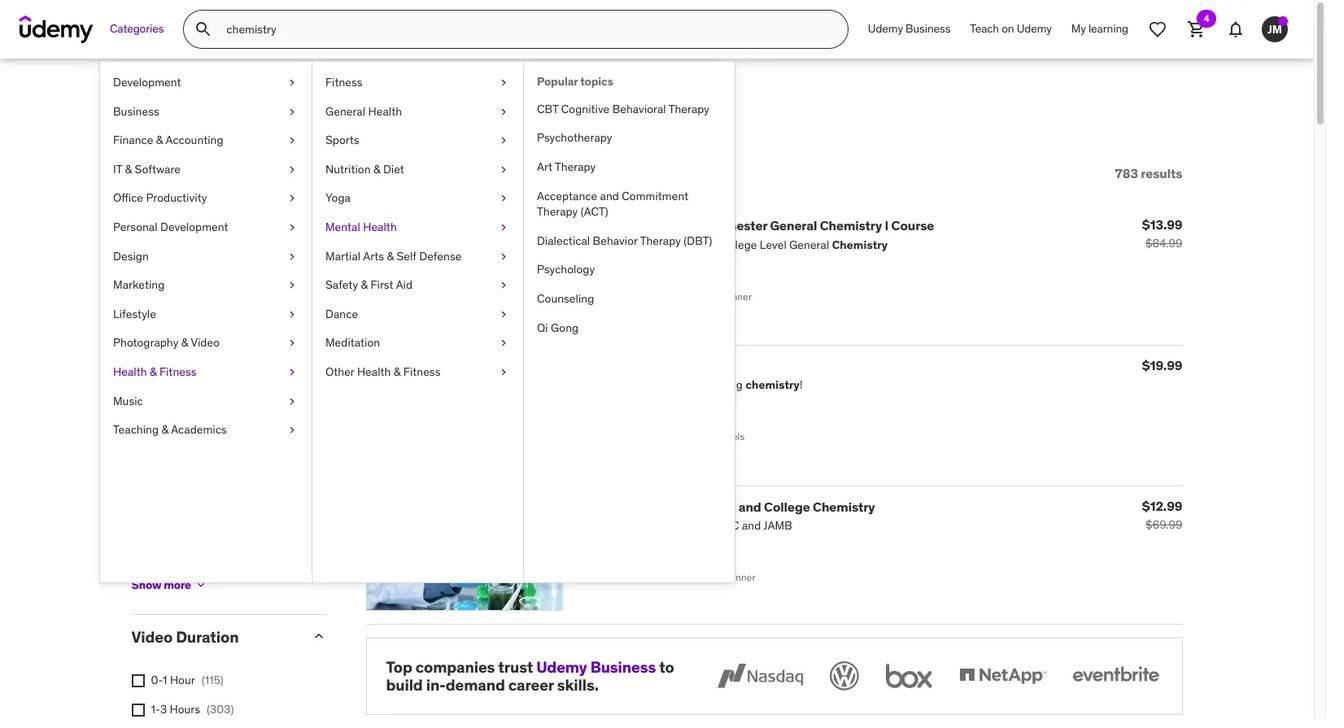 Task type: vqa. For each thing, say whether or not it's contained in the screenshot.
the top $12.99.
no



Task type: locate. For each thing, give the bounding box(es) containing it.
small image inside filter "button"
[[142, 166, 158, 182]]

chemistry left the i
[[820, 218, 882, 234]]

1 vertical spatial development
[[160, 220, 228, 234]]

0 vertical spatial chemistry
[[820, 218, 882, 234]]

1 vertical spatial 783
[[1116, 165, 1139, 181]]

results for 783 results
[[1141, 165, 1183, 181]]

783
[[131, 96, 178, 129], [1116, 165, 1139, 181]]

0 vertical spatial business
[[906, 21, 951, 36]]

1 horizontal spatial 783
[[1116, 165, 1139, 181]]

health inside mental health link
[[363, 220, 397, 234]]

health & fitness link
[[100, 358, 312, 387]]

health down fitness link
[[368, 104, 402, 119]]

fitness down meditation link
[[404, 365, 441, 379]]

xsmall image for teaching & academics
[[286, 423, 299, 439]]

office productivity link
[[100, 184, 312, 213]]

qi gong link
[[524, 314, 735, 343]]

ratings
[[131, 231, 187, 251]]

0 vertical spatial small image
[[142, 166, 158, 182]]

$12.99 $69.99
[[1143, 498, 1183, 532]]

0 horizontal spatial 783
[[131, 96, 178, 129]]

cbt
[[537, 102, 559, 116]]

submit search image
[[194, 20, 214, 39]]

1 vertical spatial general
[[770, 218, 817, 234]]

acceptance and commitment therapy (act)
[[537, 189, 689, 219]]

2 horizontal spatial business
[[906, 21, 951, 36]]

and right school
[[739, 499, 762, 515]]

xsmall image inside martial arts & self defense link
[[497, 249, 510, 265]]

general right the semester
[[770, 218, 817, 234]]

lifestyle
[[113, 307, 156, 321]]

2 vertical spatial small image
[[311, 629, 327, 645]]

& right teaching
[[162, 423, 169, 437]]

xsmall image for development
[[286, 75, 299, 91]]

hours
[[170, 702, 200, 717]]

1 vertical spatial video
[[131, 628, 173, 647]]

therapy down acceptance
[[537, 204, 578, 219]]

other health & fitness link
[[313, 358, 523, 387]]

shopping cart with 4 items image
[[1188, 20, 1207, 39]]

fitness link
[[313, 68, 523, 97]]

xsmall image for health & fitness
[[286, 365, 299, 381]]

my learning link
[[1062, 10, 1139, 49]]

udemy
[[868, 21, 903, 36], [1017, 21, 1052, 36], [537, 657, 587, 677]]

and up (act)
[[600, 189, 619, 203]]

$13.99 $84.99
[[1143, 217, 1183, 251]]

marketing
[[113, 278, 165, 292]]

(act)
[[581, 204, 609, 219]]

therapy left (dbt)
[[640, 233, 681, 248]]

development inside development link
[[113, 75, 181, 90]]

1 vertical spatial chemistry
[[813, 499, 876, 515]]

general up sports
[[326, 104, 366, 119]]

acceptance and commitment therapy (act) link
[[524, 182, 735, 227]]

learning
[[1089, 21, 1129, 36]]

video duration
[[131, 628, 239, 647]]

xsmall image inside the general health link
[[497, 104, 510, 120]]

xsmall image inside development link
[[286, 75, 299, 91]]

results up the $13.99
[[1141, 165, 1183, 181]]

top
[[386, 657, 412, 677]]

1 vertical spatial complete
[[601, 499, 660, 515]]

xsmall image inside personal development link
[[286, 220, 299, 236]]

1 horizontal spatial results
[[1141, 165, 1183, 181]]

safety & first aid
[[326, 278, 413, 292]]

fitness
[[326, 75, 363, 90], [159, 365, 197, 379], [404, 365, 441, 379]]

783 results status
[[1116, 165, 1183, 182]]

therapy
[[669, 102, 710, 116], [555, 160, 596, 174], [537, 204, 578, 219], [640, 233, 681, 248]]

i
[[885, 218, 889, 234]]

2 horizontal spatial udemy
[[1017, 21, 1052, 36]]

video down lifestyle link
[[191, 336, 220, 350]]

categories
[[110, 21, 164, 36]]

box image
[[882, 658, 936, 694]]

results
[[184, 96, 268, 129], [1141, 165, 1183, 181]]

& right "finance" at top
[[156, 133, 163, 147]]

0 horizontal spatial udemy
[[537, 657, 587, 677]]

xsmall image inside meditation link
[[497, 336, 510, 352]]

health up music at left
[[113, 365, 147, 379]]

2 vertical spatial business
[[591, 657, 656, 677]]

business left to
[[591, 657, 656, 677]]

video up 0-
[[131, 628, 173, 647]]

xsmall image for sports
[[497, 133, 510, 149]]

counseling
[[537, 291, 594, 306]]

art therapy link
[[524, 153, 735, 182]]

$13.99
[[1143, 217, 1183, 233]]

0 horizontal spatial results
[[184, 96, 268, 129]]

xsmall image inside office productivity link
[[286, 191, 299, 207]]

xsmall image inside other health & fitness link
[[497, 365, 510, 381]]

therapy inside acceptance and commitment therapy (act)
[[537, 204, 578, 219]]

xsmall image inside teaching & academics link
[[286, 423, 299, 439]]

0 horizontal spatial business
[[113, 104, 159, 119]]

xsmall image for lifestyle
[[286, 307, 299, 323]]

sports link
[[313, 126, 523, 155]]

hour
[[170, 673, 195, 688]]

chemistry for general
[[820, 218, 882, 234]]

health inside other health & fitness link
[[357, 365, 391, 379]]

productivity
[[146, 191, 207, 205]]

health right other
[[357, 365, 391, 379]]

ratings button
[[131, 231, 298, 251]]

mental health
[[326, 220, 397, 234]]

0 vertical spatial first
[[679, 218, 707, 234]]

$19.99
[[1143, 357, 1183, 374]]

2 horizontal spatial fitness
[[404, 365, 441, 379]]

udemy business link left teach
[[859, 10, 961, 49]]

xsmall image inside "music" 'link'
[[286, 394, 299, 410]]

& for up
[[230, 335, 237, 350]]

teaching & academics link
[[100, 416, 312, 445]]

0 vertical spatial results
[[184, 96, 268, 129]]

1 vertical spatial business
[[113, 104, 159, 119]]

xsmall image inside the it & software link
[[286, 162, 299, 178]]

783 inside status
[[1116, 165, 1139, 181]]

xsmall image inside lifestyle link
[[286, 307, 299, 323]]

complete
[[618, 218, 677, 234], [601, 499, 660, 515]]

xsmall image inside dance "link"
[[497, 307, 510, 323]]

health & fitness
[[113, 365, 197, 379]]

dialectical behavior therapy (dbt) link
[[524, 227, 735, 256]]

health up arts
[[363, 220, 397, 234]]

show
[[131, 578, 161, 593]]

teach
[[971, 21, 1000, 36]]

0 vertical spatial 783
[[131, 96, 178, 129]]

xsmall image inside fitness link
[[497, 75, 510, 91]]

1 vertical spatial results
[[1141, 165, 1183, 181]]

teach on udemy
[[971, 21, 1052, 36]]

& for software
[[125, 162, 132, 176]]

chemistry right college
[[813, 499, 876, 515]]

photography & video link
[[100, 329, 312, 358]]

udemy business link left to
[[537, 657, 656, 677]]

0 vertical spatial and
[[600, 189, 619, 203]]

first left 'aid'
[[371, 278, 394, 292]]

xsmall image inside health & fitness link
[[286, 365, 299, 381]]

first left the semester
[[679, 218, 707, 234]]

business
[[906, 21, 951, 36], [113, 104, 159, 119], [591, 657, 656, 677]]

results up accounting
[[184, 96, 268, 129]]

0 horizontal spatial udemy business link
[[537, 657, 656, 677]]

xsmall image inside 'business' link
[[286, 104, 299, 120]]

development down categories dropdown button
[[113, 75, 181, 90]]

& right 'it'
[[125, 162, 132, 176]]

xsmall image
[[286, 75, 299, 91], [286, 104, 299, 120], [497, 104, 510, 120], [286, 162, 299, 178], [497, 162, 510, 178], [286, 191, 299, 207], [497, 191, 510, 207], [286, 249, 299, 265], [497, 336, 510, 352], [286, 365, 299, 381], [131, 459, 144, 472], [131, 546, 144, 559], [194, 579, 207, 592], [131, 675, 144, 688]]

fitness up general health
[[326, 75, 363, 90]]

& left diet
[[374, 162, 381, 176]]

business up "finance" at top
[[113, 104, 159, 119]]

1 vertical spatial and
[[739, 499, 762, 515]]

health for general health
[[368, 104, 402, 119]]

1 horizontal spatial general
[[770, 218, 817, 234]]

xsmall image for nutrition & diet
[[497, 162, 510, 178]]

1 horizontal spatial and
[[739, 499, 762, 515]]

dr. k's complete first semester general chemistry i course
[[576, 218, 935, 234]]

xsmall image for design
[[286, 249, 299, 265]]

cognitive
[[561, 102, 610, 116]]

meditation
[[326, 336, 380, 350]]

0-
[[151, 673, 163, 688]]

results inside status
[[1141, 165, 1183, 181]]

teaching & academics
[[113, 423, 227, 437]]

1 horizontal spatial udemy
[[868, 21, 903, 36]]

& left self
[[387, 249, 394, 263]]

0-1 hour (115)
[[151, 673, 224, 688]]

& right safety
[[361, 278, 368, 292]]

1 vertical spatial small image
[[311, 232, 327, 249]]

psychotherapy link
[[524, 124, 735, 153]]

categories button
[[100, 10, 174, 49]]

it
[[113, 162, 122, 176]]

Search for anything text field
[[223, 15, 829, 43]]

it & software
[[113, 162, 181, 176]]

xsmall image inside finance & accounting link
[[286, 133, 299, 149]]

more
[[164, 578, 191, 593]]

to build in-demand career skills.
[[386, 657, 675, 695]]

xsmall image for music
[[286, 394, 299, 410]]

0 horizontal spatial video
[[131, 628, 173, 647]]

xsmall image inside safety & first aid link
[[497, 278, 510, 294]]

first
[[679, 218, 707, 234], [371, 278, 394, 292]]

defense
[[419, 249, 462, 263]]

xsmall image inside design link
[[286, 249, 299, 265]]

xsmall image
[[497, 75, 510, 91], [286, 133, 299, 149], [497, 133, 510, 149], [286, 220, 299, 236], [497, 220, 510, 236], [497, 249, 510, 265], [286, 278, 299, 294], [497, 278, 510, 294], [286, 307, 299, 323], [497, 307, 510, 323], [286, 336, 299, 352], [497, 365, 510, 381], [286, 394, 299, 410], [286, 423, 299, 439], [131, 488, 144, 501], [131, 517, 144, 530], [131, 704, 144, 717]]

& left up
[[230, 335, 237, 350]]

health
[[368, 104, 402, 119], [363, 220, 397, 234], [113, 365, 147, 379], [357, 365, 391, 379]]

development down office productivity link
[[160, 220, 228, 234]]

fitness down the photography & video
[[159, 365, 197, 379]]

& down photography
[[150, 365, 157, 379]]

xsmall image inside nutrition & diet "link"
[[497, 162, 510, 178]]

complete down commitment
[[618, 218, 677, 234]]

show more
[[131, 578, 191, 593]]

commitment
[[622, 189, 689, 203]]

xsmall image inside photography & video link
[[286, 336, 299, 352]]

business left teach
[[906, 21, 951, 36]]

0 vertical spatial general
[[326, 104, 366, 119]]

1 vertical spatial udemy business link
[[537, 657, 656, 677]]

nutrition & diet link
[[313, 155, 523, 184]]

0 vertical spatial video
[[191, 336, 220, 350]]

0 vertical spatial development
[[113, 75, 181, 90]]

xsmall image for yoga
[[497, 191, 510, 207]]

3.5 & up
[[211, 335, 253, 350]]

xsmall image for fitness
[[497, 75, 510, 91]]

my
[[1072, 21, 1086, 36]]

xsmall image inside marketing link
[[286, 278, 299, 294]]

xsmall image inside mental health link
[[497, 220, 510, 236]]

health inside the general health link
[[368, 104, 402, 119]]

xsmall image for finance & accounting
[[286, 133, 299, 149]]

small image
[[142, 166, 158, 182], [311, 232, 327, 249], [311, 629, 327, 645]]

xsmall image inside yoga link
[[497, 191, 510, 207]]

1 vertical spatial first
[[371, 278, 394, 292]]

general health
[[326, 104, 402, 119]]

& inside "link"
[[374, 162, 381, 176]]

psychology link
[[524, 256, 735, 285]]

psychotherapy
[[537, 131, 613, 145]]

xsmall image inside show more button
[[194, 579, 207, 592]]

development link
[[100, 68, 312, 97]]

video duration button
[[131, 628, 298, 647]]

0 vertical spatial udemy business link
[[859, 10, 961, 49]]

& left 3.5
[[181, 336, 188, 350]]

nasdaq image
[[713, 658, 807, 694]]

dialectical behavior therapy (dbt)
[[537, 233, 713, 248]]

results for 783 results for "chemistry"
[[184, 96, 268, 129]]

xsmall image for it & software
[[286, 162, 299, 178]]

eventbrite image
[[1069, 658, 1163, 694]]

video
[[191, 336, 220, 350], [131, 628, 173, 647]]

finance & accounting
[[113, 133, 224, 147]]

complete right the the
[[601, 499, 660, 515]]

0 horizontal spatial and
[[600, 189, 619, 203]]

xsmall image inside sports link
[[497, 133, 510, 149]]



Task type: describe. For each thing, give the bounding box(es) containing it.
language button
[[131, 412, 298, 432]]

3.5
[[211, 335, 227, 350]]

and inside acceptance and commitment therapy (act)
[[600, 189, 619, 203]]

course
[[892, 218, 935, 234]]

dr.
[[576, 218, 593, 234]]

qi
[[537, 320, 548, 335]]

xsmall image for general health
[[497, 104, 510, 120]]

health for other health & fitness
[[357, 365, 391, 379]]

music
[[113, 394, 143, 408]]

other health & fitness
[[326, 365, 441, 379]]

music link
[[100, 387, 312, 416]]

personal development
[[113, 220, 228, 234]]

accounting
[[166, 133, 224, 147]]

& for diet
[[374, 162, 381, 176]]

teach on udemy link
[[961, 10, 1062, 49]]

jm
[[1268, 22, 1283, 36]]

popular
[[537, 74, 578, 89]]

finance
[[113, 133, 153, 147]]

health inside health & fitness link
[[113, 365, 147, 379]]

volkswagen image
[[827, 658, 862, 694]]

in-
[[426, 676, 446, 695]]

& for fitness
[[150, 365, 157, 379]]

português
[[151, 574, 204, 588]]

development inside personal development link
[[160, 220, 228, 234]]

the
[[576, 499, 598, 515]]

xsmall image for mental health
[[497, 220, 510, 236]]

the complete high school and college chemistry link
[[576, 499, 876, 515]]

arts
[[363, 249, 384, 263]]

diet
[[383, 162, 404, 176]]

xsmall image for dance
[[497, 307, 510, 323]]

safety
[[326, 278, 358, 292]]

my learning
[[1072, 21, 1129, 36]]

0 vertical spatial complete
[[618, 218, 677, 234]]

4 link
[[1178, 10, 1217, 49]]

0 horizontal spatial first
[[371, 278, 394, 292]]

notifications image
[[1227, 20, 1246, 39]]

trust
[[498, 657, 533, 677]]

the complete high school and college chemistry
[[576, 499, 876, 515]]

1 horizontal spatial business
[[591, 657, 656, 677]]

dialectical
[[537, 233, 590, 248]]

top companies trust udemy business
[[386, 657, 656, 677]]

(303)
[[207, 702, 234, 717]]

3
[[160, 702, 167, 717]]

1 horizontal spatial first
[[679, 218, 707, 234]]

martial arts & self defense
[[326, 249, 462, 263]]

783 results
[[1116, 165, 1183, 181]]

$12.99
[[1143, 498, 1183, 514]]

xsmall image for marketing
[[286, 278, 299, 294]]

martial
[[326, 249, 361, 263]]

& for accounting
[[156, 133, 163, 147]]

wishlist image
[[1149, 20, 1168, 39]]

academics
[[171, 423, 227, 437]]

for
[[274, 96, 308, 129]]

art therapy
[[537, 160, 596, 174]]

xsmall image for business
[[286, 104, 299, 120]]

design link
[[100, 242, 312, 271]]

safety & first aid link
[[313, 271, 523, 300]]

topics
[[580, 74, 614, 89]]

build
[[386, 676, 423, 695]]

aid
[[396, 278, 413, 292]]

netapp image
[[956, 658, 1050, 694]]

high
[[663, 499, 691, 515]]

0 horizontal spatial fitness
[[159, 365, 197, 379]]

filter button
[[131, 148, 204, 199]]

self
[[397, 249, 417, 263]]

xsmall image for office productivity
[[286, 191, 299, 207]]

1 horizontal spatial fitness
[[326, 75, 363, 90]]

demand
[[446, 676, 505, 695]]

school
[[694, 499, 736, 515]]

yoga link
[[313, 184, 523, 213]]

sports
[[326, 133, 360, 147]]

xsmall image for show more
[[194, 579, 207, 592]]

small image
[[311, 413, 327, 429]]

$84.99
[[1146, 236, 1183, 251]]

xsmall image for personal development
[[286, 220, 299, 236]]

xsmall image for other health & fitness
[[497, 365, 510, 381]]

0 horizontal spatial general
[[326, 104, 366, 119]]

cbt cognitive behavioral therapy
[[537, 102, 710, 116]]

small image for video duration
[[311, 629, 327, 645]]

semester
[[709, 218, 768, 234]]

popular topics
[[537, 74, 614, 89]]

udemy image
[[20, 15, 94, 43]]

up
[[240, 335, 253, 350]]

xsmall image for meditation
[[497, 336, 510, 352]]

783 for 783 results for "chemistry"
[[131, 96, 178, 129]]

other
[[326, 365, 355, 379]]

chemistry for college
[[813, 499, 876, 515]]

teaching
[[113, 423, 159, 437]]

xsmall image for photography & video
[[286, 336, 299, 352]]

mental health element
[[523, 62, 735, 583]]

xsmall image for safety & first aid
[[497, 278, 510, 294]]

lifestyle link
[[100, 300, 312, 329]]

& for first
[[361, 278, 368, 292]]

therapy down psychotherapy
[[555, 160, 596, 174]]

& down meditation link
[[394, 365, 401, 379]]

nutrition
[[326, 162, 371, 176]]

general health link
[[313, 97, 523, 126]]

783 for 783 results
[[1116, 165, 1139, 181]]

1 horizontal spatial udemy business link
[[859, 10, 961, 49]]

& for academics
[[162, 423, 169, 437]]

$69.99
[[1146, 517, 1183, 532]]

1 horizontal spatial video
[[191, 336, 220, 350]]

counseling link
[[524, 285, 735, 314]]

(571)
[[260, 364, 283, 378]]

to
[[660, 657, 675, 677]]

mental
[[326, 220, 360, 234]]

therapy right behavioral
[[669, 102, 710, 116]]

783 results for "chemistry"
[[131, 96, 462, 129]]

jm link
[[1256, 10, 1295, 49]]

filter
[[162, 165, 193, 181]]

dance
[[326, 307, 358, 321]]

(dbt)
[[684, 233, 713, 248]]

mental health link
[[313, 213, 523, 242]]

xsmall image for martial arts & self defense
[[497, 249, 510, 265]]

companies
[[416, 657, 495, 677]]

marketing link
[[100, 271, 312, 300]]

you have alerts image
[[1279, 16, 1289, 26]]

health for mental health
[[363, 220, 397, 234]]

& for video
[[181, 336, 188, 350]]

personal development link
[[100, 213, 312, 242]]

small image for ratings
[[311, 232, 327, 249]]



